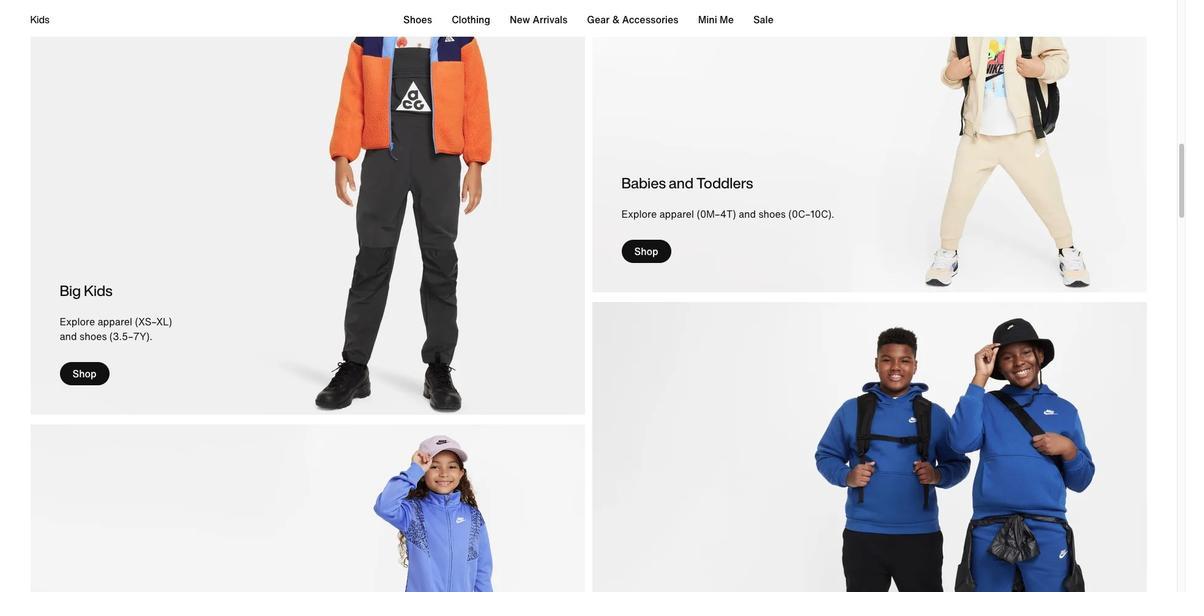 Task type: locate. For each thing, give the bounding box(es) containing it.
0 vertical spatial kids
[[30, 12, 49, 27]]

arrivals
[[533, 12, 568, 27]]

gear
[[587, 12, 610, 27]]

1 vertical spatial and
[[739, 207, 756, 221]]

kids
[[30, 12, 49, 27], [84, 280, 113, 302]]

1 horizontal spatial shoes
[[759, 207, 786, 221]]

mini
[[698, 12, 718, 27]]

0 vertical spatial shop link
[[622, 240, 671, 263]]

new arrivals
[[510, 12, 568, 27]]

1 vertical spatial explore
[[60, 314, 95, 329]]

0 horizontal spatial shoes
[[80, 329, 107, 344]]

apparel for (0m–4t)
[[660, 207, 694, 221]]

and right the '(0m–4t)'
[[739, 207, 756, 221]]

0 horizontal spatial shop
[[73, 366, 96, 381]]

0 horizontal spatial shop link
[[60, 362, 109, 385]]

1 horizontal spatial kids
[[84, 280, 113, 302]]

shop
[[635, 244, 659, 259], [73, 366, 96, 381]]

shop link for big
[[60, 362, 109, 385]]

explore down babies
[[622, 207, 657, 221]]

0 horizontal spatial and
[[60, 329, 77, 344]]

2 vertical spatial and
[[60, 329, 77, 344]]

big
[[60, 280, 81, 302]]

shop link
[[622, 240, 671, 263], [60, 362, 109, 385]]

1 horizontal spatial shop
[[635, 244, 659, 259]]

mini me link
[[698, 10, 734, 29]]

big kids
[[60, 280, 113, 302]]

shop for big
[[73, 366, 96, 381]]

1 vertical spatial shoes
[[80, 329, 107, 344]]

new arrivals menu item
[[510, 12, 568, 27]]

shoes inside the explore apparel (xs–xl) and shoes (3.5–7y).
[[80, 329, 107, 344]]

apparel for (xs–xl)
[[98, 314, 132, 329]]

shoes left (0c–10c).
[[759, 207, 786, 221]]

new
[[510, 12, 530, 27]]

1 vertical spatial shop
[[73, 366, 96, 381]]

menu
[[403, 10, 774, 29]]

0 vertical spatial and
[[669, 172, 694, 194]]

and down big
[[60, 329, 77, 344]]

explore for explore apparel (xs–xl) and shoes (3.5–7y).
[[60, 314, 95, 329]]

1 vertical spatial kids
[[84, 280, 113, 302]]

apparel left the '(xs–xl)'
[[98, 314, 132, 329]]

menu containing shoes
[[403, 10, 774, 29]]

0 vertical spatial shoes
[[759, 207, 786, 221]]

and right babies
[[669, 172, 694, 194]]

apparel down babies and toddlers
[[660, 207, 694, 221]]

1 horizontal spatial and
[[669, 172, 694, 194]]

0 horizontal spatial apparel
[[98, 314, 132, 329]]

babies and toddlers
[[622, 172, 753, 194]]

1 horizontal spatial explore
[[622, 207, 657, 221]]

shoes
[[403, 12, 432, 27]]

and for (xs–xl)
[[60, 329, 77, 344]]

&
[[612, 12, 620, 27]]

2 horizontal spatial and
[[739, 207, 756, 221]]

0 vertical spatial apparel
[[660, 207, 694, 221]]

and inside the explore apparel (xs–xl) and shoes (3.5–7y).
[[60, 329, 77, 344]]

shop link for babies
[[622, 240, 671, 263]]

explore inside the explore apparel (xs–xl) and shoes (3.5–7y).
[[60, 314, 95, 329]]

shoes
[[759, 207, 786, 221], [80, 329, 107, 344]]

0 vertical spatial shop
[[635, 244, 659, 259]]

0 vertical spatial explore
[[622, 207, 657, 221]]

1 vertical spatial shop link
[[60, 362, 109, 385]]

explore
[[622, 207, 657, 221], [60, 314, 95, 329]]

explore down big
[[60, 314, 95, 329]]

0 horizontal spatial kids
[[30, 12, 49, 27]]

shoes left (3.5–7y).
[[80, 329, 107, 344]]

accessories
[[622, 12, 679, 27]]

and
[[669, 172, 694, 194], [739, 207, 756, 221], [60, 329, 77, 344]]

1 horizontal spatial shop link
[[622, 240, 671, 263]]

apparel
[[660, 207, 694, 221], [98, 314, 132, 329]]

explore apparel (xs–xl) and shoes (3.5–7y).
[[60, 314, 172, 344]]

0 horizontal spatial explore
[[60, 314, 95, 329]]

apparel inside the explore apparel (xs–xl) and shoes (3.5–7y).
[[98, 314, 132, 329]]

1 vertical spatial apparel
[[98, 314, 132, 329]]

1 horizontal spatial apparel
[[660, 207, 694, 221]]



Task type: describe. For each thing, give the bounding box(es) containing it.
mini me
[[698, 12, 734, 27]]

(0c–10c).
[[789, 207, 835, 221]]

menu inside secondary element
[[403, 10, 774, 29]]

shoes menu item
[[403, 12, 432, 27]]

(3.5–7y).
[[110, 329, 152, 344]]

shop for babies
[[635, 244, 659, 259]]

explore apparel (0m–4t) and shoes (0c–10c).
[[622, 207, 835, 221]]

(xs–xl)
[[135, 314, 172, 329]]

secondary element
[[30, 0, 1147, 37]]

clothing
[[452, 12, 490, 27]]

shoes for (0c–10c).
[[759, 207, 786, 221]]

(0m–4t)
[[697, 207, 736, 221]]

me
[[720, 12, 734, 27]]

and for (0m–4t)
[[739, 207, 756, 221]]

shoes for (3.5–7y).
[[80, 329, 107, 344]]

explore for explore apparel (0m–4t) and shoes (0c–10c).
[[622, 207, 657, 221]]

kids inside secondary element
[[30, 12, 49, 27]]

babies
[[622, 172, 666, 194]]

sale
[[754, 12, 774, 27]]

sale link
[[754, 10, 774, 29]]

toddlers
[[697, 172, 753, 194]]

gear & accessories link
[[587, 10, 679, 29]]

gear & accessories
[[587, 12, 679, 27]]

clothing menu item
[[452, 12, 490, 27]]



Task type: vqa. For each thing, say whether or not it's contained in the screenshot.
rightmost Shop 'link'
yes



